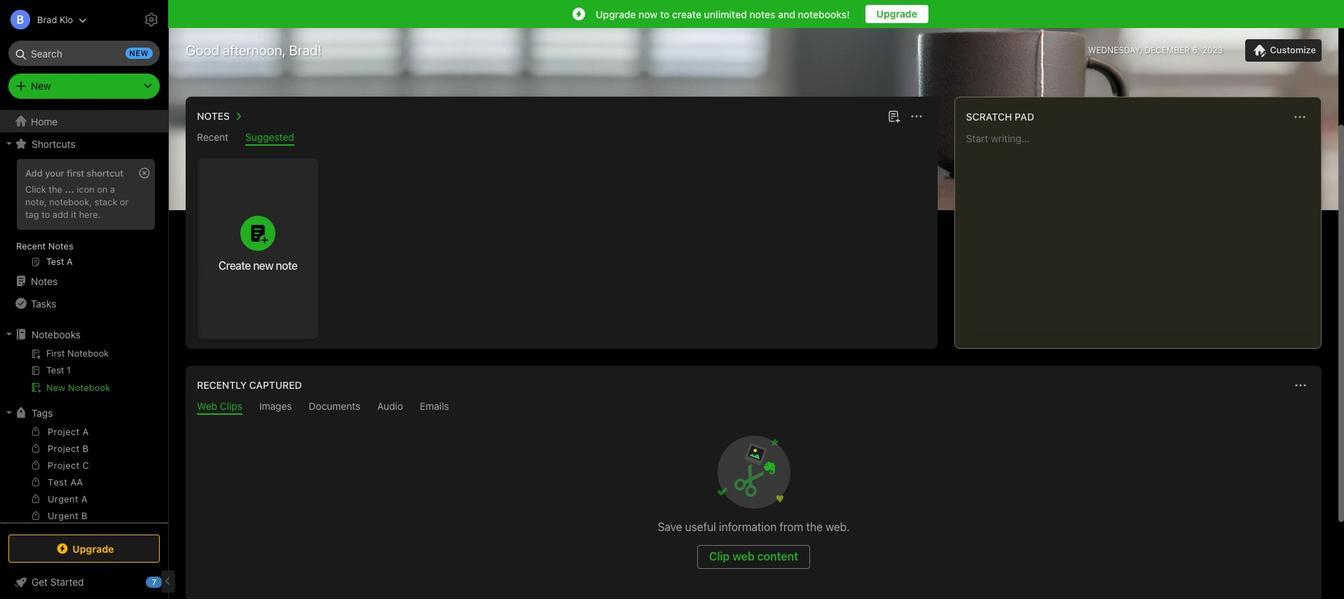 Task type: describe. For each thing, give the bounding box(es) containing it.
shortcut
[[87, 168, 124, 179]]

suggested
[[246, 131, 294, 143]]

notebooks!
[[798, 8, 850, 20]]

new inside button
[[253, 259, 274, 272]]

tag
[[25, 209, 39, 220]]

emails tab
[[420, 400, 449, 415]]

c
[[83, 460, 89, 471]]

notes inside "button"
[[197, 110, 230, 122]]

good afternoon, brad!
[[186, 42, 322, 58]]

tags button
[[0, 402, 162, 424]]

upgrade for upgrade button on the right of page
[[877, 8, 918, 20]]

new notebook
[[46, 382, 110, 393]]

new notebook button
[[0, 379, 162, 396]]

scratch pad button
[[964, 109, 1035, 126]]

a for project a
[[83, 426, 89, 437]]

images
[[259, 400, 292, 412]]

0 horizontal spatial the
[[49, 184, 62, 195]]

Start writing… text field
[[967, 133, 1321, 337]]

notebooks link
[[0, 323, 162, 346]]

click the ...
[[25, 184, 74, 195]]

more actions field for scratch pad
[[1291, 107, 1311, 127]]

web clips tab
[[197, 400, 243, 415]]

create
[[673, 8, 702, 20]]

click
[[25, 184, 46, 195]]

recent notes
[[16, 241, 73, 252]]

recent tab
[[197, 131, 229, 146]]

tab list for recently captured
[[189, 400, 1320, 415]]

save useful information from the web.
[[658, 521, 850, 534]]

project c link
[[0, 458, 162, 475]]

notes link
[[0, 270, 162, 292]]

started
[[50, 576, 84, 588]]

1 horizontal spatial to
[[661, 8, 670, 20]]

here.
[[79, 209, 101, 220]]

clip
[[710, 550, 730, 563]]

project b
[[48, 443, 89, 454]]

audio tab
[[377, 400, 403, 415]]

upgrade button
[[866, 5, 929, 23]]

Account field
[[0, 6, 87, 34]]

urgent for urgent b
[[48, 510, 79, 522]]

note
[[276, 259, 298, 272]]

web.
[[826, 521, 850, 534]]

project a link
[[0, 424, 162, 441]]

expand notebooks image
[[4, 329, 15, 340]]

clip web content
[[710, 550, 799, 563]]

customize button
[[1246, 39, 1323, 62]]

wednesday,
[[1089, 45, 1143, 55]]

tasks button
[[0, 292, 162, 315]]

content
[[758, 550, 799, 563]]

get
[[32, 576, 48, 588]]

scratch pad
[[967, 111, 1035, 123]]

stack
[[95, 196, 117, 207]]

afternoon,
[[223, 42, 286, 58]]

audio
[[377, 400, 403, 412]]

brad klo
[[37, 14, 73, 25]]

urgent for urgent a
[[48, 494, 79, 505]]

home
[[31, 115, 58, 127]]

project c
[[48, 460, 89, 471]]

new for new
[[31, 80, 51, 92]]

urgent a
[[48, 494, 88, 505]]

pad
[[1015, 111, 1035, 123]]

more actions field for recently captured
[[1292, 376, 1311, 396]]

urgent b link
[[0, 508, 162, 525]]

web clips tab panel
[[186, 415, 1323, 600]]

notes button
[[194, 108, 247, 125]]

urgent b
[[48, 510, 88, 522]]

add your first shortcut
[[25, 168, 124, 179]]

new for new notebook
[[46, 382, 65, 393]]

tab list for notes
[[189, 131, 935, 146]]

...
[[65, 184, 74, 195]]

more actions image for recently captured
[[1293, 377, 1310, 394]]

documents
[[309, 400, 361, 412]]

recent for recent
[[197, 131, 229, 143]]

click to collapse image
[[163, 574, 174, 590]]

customize
[[1271, 44, 1317, 55]]

tags
[[32, 407, 53, 419]]

on
[[97, 184, 108, 195]]

icon on a note, notebook, stack or tag to add it here.
[[25, 184, 129, 220]]

december
[[1145, 45, 1191, 55]]

create
[[219, 259, 251, 272]]

new inside search box
[[129, 48, 149, 58]]

brad
[[37, 14, 57, 25]]

suggested tab
[[246, 131, 294, 146]]

project a
[[48, 426, 89, 437]]

7
[[152, 578, 157, 587]]



Task type: locate. For each thing, give the bounding box(es) containing it.
1 vertical spatial urgent
[[48, 510, 79, 522]]

web
[[197, 400, 217, 412]]

urgent a link
[[0, 491, 162, 508]]

and
[[779, 8, 796, 20]]

Help and Learning task checklist field
[[0, 572, 168, 594]]

brad!
[[289, 42, 322, 58]]

it
[[71, 209, 77, 220]]

save
[[658, 521, 683, 534]]

upgrade now to create unlimited notes and notebooks!
[[596, 8, 850, 20]]

1 vertical spatial b
[[81, 510, 88, 522]]

new up tags
[[46, 382, 65, 393]]

captured
[[249, 379, 302, 391]]

project up the test aa
[[48, 460, 80, 471]]

documents tab
[[309, 400, 361, 415]]

settings image
[[143, 11, 160, 28]]

group for shortcuts
[[0, 155, 162, 276]]

b down urgent a link
[[81, 510, 88, 522]]

group containing add your first shortcut
[[0, 155, 162, 276]]

aa
[[70, 477, 83, 488]]

notes down add
[[48, 241, 73, 252]]

project for project a
[[48, 426, 80, 437]]

create new note
[[219, 259, 298, 272]]

klo
[[60, 14, 73, 25]]

images tab
[[259, 400, 292, 415]]

1 vertical spatial new
[[46, 382, 65, 393]]

shortcuts
[[32, 138, 76, 150]]

2 tab list from the top
[[189, 400, 1320, 415]]

1 vertical spatial new
[[253, 259, 274, 272]]

now
[[639, 8, 658, 20]]

1 vertical spatial a
[[81, 494, 88, 505]]

0 horizontal spatial upgrade
[[72, 543, 114, 555]]

0 vertical spatial to
[[661, 8, 670, 20]]

a up project b link
[[83, 426, 89, 437]]

notebook,
[[49, 196, 92, 207]]

2 project from the top
[[48, 443, 80, 454]]

the right from
[[807, 521, 823, 534]]

get started
[[32, 576, 84, 588]]

notebook
[[68, 382, 110, 393]]

information
[[719, 521, 777, 534]]

urgent
[[48, 494, 79, 505], [48, 510, 79, 522]]

2023
[[1203, 45, 1224, 55]]

web
[[733, 550, 755, 563]]

group
[[0, 155, 162, 276], [0, 424, 162, 565]]

to right now
[[661, 8, 670, 20]]

more actions image for scratch pad
[[1292, 109, 1309, 126]]

1 vertical spatial recent
[[16, 241, 46, 252]]

recently captured button
[[194, 377, 302, 394]]

your
[[45, 168, 64, 179]]

group containing project a
[[0, 424, 162, 565]]

group for tags
[[0, 424, 162, 565]]

Search text field
[[18, 41, 150, 66]]

notes up tasks
[[31, 275, 58, 287]]

project down project a
[[48, 443, 80, 454]]

b for urgent b
[[81, 510, 88, 522]]

clip web content button
[[698, 546, 811, 569]]

0 horizontal spatial recent
[[16, 241, 46, 252]]

upgrade inside button
[[877, 8, 918, 20]]

web clips
[[197, 400, 243, 412]]

recent inside tab list
[[197, 131, 229, 143]]

good
[[186, 42, 220, 58]]

new up home
[[31, 80, 51, 92]]

0 vertical spatial the
[[49, 184, 62, 195]]

the
[[49, 184, 62, 195], [807, 521, 823, 534]]

project for project c
[[48, 460, 80, 471]]

new left note
[[253, 259, 274, 272]]

tab list containing recent
[[189, 131, 935, 146]]

new notebook group
[[0, 346, 162, 402]]

tasks
[[31, 298, 56, 310]]

note,
[[25, 196, 47, 207]]

1 vertical spatial the
[[807, 521, 823, 534]]

b down project a link
[[83, 443, 89, 454]]

2 vertical spatial notes
[[31, 275, 58, 287]]

recent for recent notes
[[16, 241, 46, 252]]

0 vertical spatial urgent
[[48, 494, 79, 505]]

recent down notes "button"
[[197, 131, 229, 143]]

new inside button
[[46, 382, 65, 393]]

useful
[[686, 521, 717, 534]]

wednesday, december 6, 2023
[[1089, 45, 1224, 55]]

1 horizontal spatial the
[[807, 521, 823, 534]]

1 urgent from the top
[[48, 494, 79, 505]]

1 horizontal spatial recent
[[197, 131, 229, 143]]

notebooks
[[32, 329, 81, 340]]

add
[[25, 168, 43, 179]]

upgrade button
[[8, 535, 160, 563]]

2 vertical spatial project
[[48, 460, 80, 471]]

the inside web clips tab panel
[[807, 521, 823, 534]]

0 vertical spatial recent
[[197, 131, 229, 143]]

project b link
[[0, 441, 162, 458]]

notes
[[750, 8, 776, 20]]

or
[[120, 196, 129, 207]]

the left ...
[[49, 184, 62, 195]]

tree containing home
[[0, 110, 168, 600]]

2 group from the top
[[0, 424, 162, 565]]

3 project from the top
[[48, 460, 80, 471]]

0 vertical spatial new
[[129, 48, 149, 58]]

1 project from the top
[[48, 426, 80, 437]]

project up project b
[[48, 426, 80, 437]]

0 vertical spatial tab list
[[189, 131, 935, 146]]

new
[[31, 80, 51, 92], [46, 382, 65, 393]]

add
[[53, 209, 69, 220]]

More actions field
[[907, 107, 927, 126], [1291, 107, 1311, 127], [1292, 376, 1311, 396]]

tree
[[0, 110, 168, 600]]

1 vertical spatial tab list
[[189, 400, 1320, 415]]

b for project b
[[83, 443, 89, 454]]

project for project b
[[48, 443, 80, 454]]

create new note button
[[198, 158, 318, 339]]

test
[[48, 477, 68, 488]]

1 tab list from the top
[[189, 131, 935, 146]]

scratch
[[967, 111, 1013, 123]]

0 vertical spatial a
[[83, 426, 89, 437]]

to right tag
[[41, 209, 50, 220]]

1 vertical spatial notes
[[48, 241, 73, 252]]

to
[[661, 8, 670, 20], [41, 209, 50, 220]]

new
[[129, 48, 149, 58], [253, 259, 274, 272]]

new inside "popup button"
[[31, 80, 51, 92]]

0 vertical spatial project
[[48, 426, 80, 437]]

clips
[[220, 400, 243, 412]]

1 group from the top
[[0, 155, 162, 276]]

a
[[110, 184, 115, 195]]

1 vertical spatial project
[[48, 443, 80, 454]]

2 horizontal spatial upgrade
[[877, 8, 918, 20]]

recent inside group
[[16, 241, 46, 252]]

recent down tag
[[16, 241, 46, 252]]

recent
[[197, 131, 229, 143], [16, 241, 46, 252]]

shortcuts button
[[0, 133, 162, 155]]

tab list containing web clips
[[189, 400, 1320, 415]]

tab list
[[189, 131, 935, 146], [189, 400, 1320, 415]]

1 vertical spatial to
[[41, 209, 50, 220]]

urgent down urgent a
[[48, 510, 79, 522]]

suggested tab panel
[[186, 146, 938, 349]]

test aa
[[48, 477, 83, 488]]

0 vertical spatial b
[[83, 443, 89, 454]]

recently captured
[[197, 379, 302, 391]]

a down test aa link
[[81, 494, 88, 505]]

1 vertical spatial group
[[0, 424, 162, 565]]

upgrade inside popup button
[[72, 543, 114, 555]]

urgent down the test aa
[[48, 494, 79, 505]]

icon
[[77, 184, 95, 195]]

notes up recent 'tab'
[[197, 110, 230, 122]]

0 vertical spatial group
[[0, 155, 162, 276]]

0 vertical spatial new
[[31, 80, 51, 92]]

b
[[83, 443, 89, 454], [81, 510, 88, 522]]

emails
[[420, 400, 449, 412]]

upgrade for upgrade now to create unlimited notes and notebooks!
[[596, 8, 636, 20]]

0 horizontal spatial new
[[129, 48, 149, 58]]

1 horizontal spatial new
[[253, 259, 274, 272]]

to inside icon on a note, notebook, stack or tag to add it here.
[[41, 209, 50, 220]]

2 urgent from the top
[[48, 510, 79, 522]]

expand tags image
[[4, 407, 15, 419]]

a
[[83, 426, 89, 437], [81, 494, 88, 505]]

upgrade
[[877, 8, 918, 20], [596, 8, 636, 20], [72, 543, 114, 555]]

1 horizontal spatial upgrade
[[596, 8, 636, 20]]

recently
[[197, 379, 247, 391]]

unlimited
[[705, 8, 747, 20]]

0 horizontal spatial to
[[41, 209, 50, 220]]

new search field
[[18, 41, 153, 66]]

more actions image
[[909, 108, 925, 125], [1292, 109, 1309, 126], [1293, 377, 1310, 394]]

new button
[[8, 74, 160, 99]]

0 vertical spatial notes
[[197, 110, 230, 122]]

6,
[[1193, 45, 1201, 55]]

a for urgent a
[[81, 494, 88, 505]]

new down settings icon
[[129, 48, 149, 58]]



Task type: vqa. For each thing, say whether or not it's contained in the screenshot.
third the 14 from right
no



